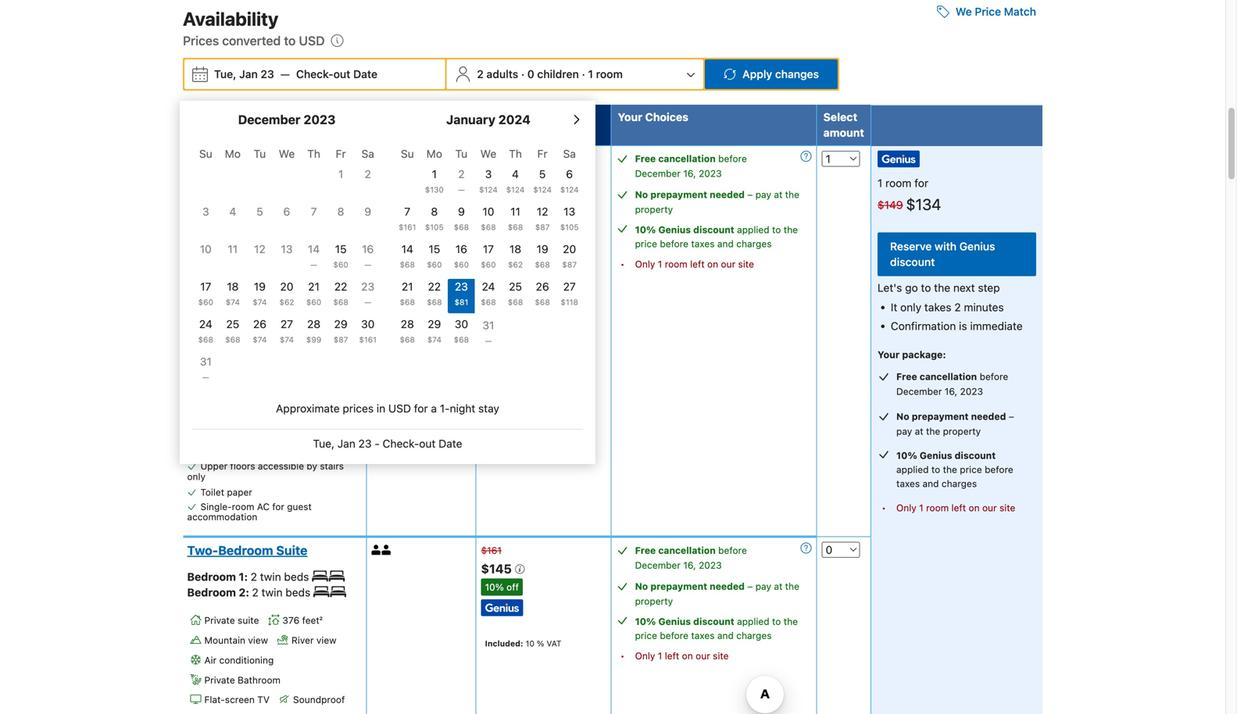 Task type: describe. For each thing, give the bounding box(es) containing it.
off for $145
[[507, 582, 519, 593]]

11 December 2023 checkbox
[[219, 242, 246, 276]]

room inside single-room ac for guest accommodation
[[232, 501, 254, 512]]

usd for to
[[299, 33, 325, 48]]

$60 for 16 january 2024 "option"
[[454, 260, 469, 269]]

27 for 27 $118
[[563, 280, 576, 293]]

18 $74
[[226, 280, 240, 307]]

we inside dropdown button
[[956, 5, 972, 18]]

17 $60 for 17 december 2023 'checkbox'
[[198, 280, 213, 307]]

2 vertical spatial $161
[[481, 545, 502, 556]]

1 inside option
[[338, 168, 343, 181]]

jan for —
[[239, 68, 258, 81]]

children
[[537, 68, 579, 81]]

match
[[1004, 5, 1036, 18]]

26 December 2023 checkbox
[[246, 317, 273, 351]]

5 $124
[[533, 168, 552, 194]]

18 December 2023 checkbox
[[219, 279, 246, 313]]

4 December 2023 checkbox
[[219, 204, 246, 238]]

18 $62
[[508, 243, 523, 269]]

27 January 2024 checkbox
[[556, 279, 583, 313]]

microwave
[[200, 431, 247, 441]]

1 vertical spatial before december 16, 2023
[[896, 371, 1008, 397]]

6 $124
[[560, 168, 579, 194]]

for up $149 $134
[[915, 177, 929, 189]]

1 vertical spatial only
[[896, 503, 917, 514]]

28 December 2023 checkbox
[[300, 317, 327, 351]]

1 vertical spatial at
[[915, 426, 923, 437]]

number of guests
[[373, 111, 469, 124]]

choices
[[645, 111, 689, 124]]

2 adults · 0 children · 1 room button
[[448, 59, 702, 89]]

0 vertical spatial left
[[690, 259, 705, 270]]

15 $60 for 15 january 2024 checkbox
[[427, 243, 442, 269]]

bathroom inside double or twin room with private bathroom
[[262, 167, 322, 182]]

25 $68 for '25 january 2024' checkbox
[[508, 280, 523, 307]]

1 horizontal spatial $134
[[906, 195, 941, 213]]

we price match button
[[931, 0, 1043, 26]]

1 vertical spatial left
[[952, 503, 966, 514]]

20 January 2024 checkbox
[[556, 242, 583, 276]]

only inside let's go to the next step it only takes 2 minutes confirmation is immediate
[[900, 301, 921, 314]]

view down 7 december 2023 option
[[316, 243, 336, 254]]

376
[[282, 615, 300, 626]]

apply changes button
[[705, 59, 838, 89]]

0 horizontal spatial site
[[713, 651, 729, 662]]

vat for $134
[[547, 247, 562, 256]]

charges for $134
[[736, 238, 772, 249]]

25 $68 for 25 december 2023 checkbox
[[225, 318, 240, 344]]

approximate
[[276, 402, 340, 415]]

0 horizontal spatial $134
[[481, 170, 515, 185]]

376 feet²
[[282, 615, 323, 626]]

double
[[187, 151, 230, 166]]

check- for —
[[296, 68, 334, 81]]

23 December 2023 checkbox
[[354, 279, 381, 313]]

1 vertical spatial •
[[882, 503, 886, 514]]

$81
[[455, 298, 468, 307]]

room type
[[190, 111, 250, 124]]

10% off. you're getting a reduced rate because this property is offering a discount.. element for $145
[[481, 579, 523, 596]]

2 January 2024 checkbox
[[448, 167, 475, 201]]

a
[[431, 402, 437, 415]]

10 January 2024 checkbox
[[475, 204, 502, 238]]

2 up "suite"
[[252, 586, 259, 599]]

22 for the 22 december 2023 option
[[334, 280, 347, 293]]

1 horizontal spatial on
[[707, 259, 718, 270]]

11 $68
[[508, 205, 523, 232]]

discount inside reserve with genius discount
[[890, 256, 935, 268]]

prepayment for $145
[[650, 581, 707, 592]]

with inside double or twin room with private bathroom
[[187, 167, 213, 182]]

0 horizontal spatial left
[[665, 651, 679, 662]]

16, for $145
[[683, 560, 696, 571]]

27 $118
[[561, 280, 578, 307]]

tue, jan 23 — check-out date
[[214, 68, 378, 81]]

mo for december
[[225, 147, 241, 160]]

22 December 2023 checkbox
[[327, 279, 354, 313]]

we price match
[[956, 5, 1036, 18]]

type
[[223, 111, 250, 124]]

accommodation
[[187, 512, 257, 523]]

1 soundproof from the top
[[293, 303, 345, 314]]

twin
[[249, 151, 278, 166]]

wifi
[[227, 323, 246, 334]]

$124 for 3
[[479, 185, 498, 194]]

16 —
[[362, 243, 374, 269]]

prices
[[183, 33, 219, 48]]

the inside the 10% genius discount applied to the price before taxes and charges
[[943, 464, 957, 475]]

14 —
[[308, 243, 320, 269]]

feet²
[[302, 615, 323, 626]]

2 vertical spatial tv
[[257, 695, 270, 705]]

accessible
[[258, 461, 304, 472]]

22 January 2024 checkbox
[[421, 279, 448, 313]]

air conditioning
[[204, 655, 274, 666]]

30 $161
[[359, 318, 377, 344]]

1 vertical spatial pay
[[896, 426, 912, 437]]

your for your package:
[[878, 349, 900, 360]]

— for 31 december 2023 checkbox
[[202, 373, 209, 382]]

30 for 30 $68
[[455, 318, 468, 331]]

2 twin beds for bedroom 1:
[[251, 571, 312, 584]]

sa for 2023
[[361, 147, 374, 160]]

package:
[[902, 349, 946, 360]]

or inside double or twin room with private bathroom
[[233, 151, 246, 166]]

room inside dropdown button
[[596, 68, 623, 81]]

– for $145
[[747, 581, 753, 592]]

needed for $145
[[710, 581, 745, 592]]

room inside double or twin room with private bathroom
[[281, 151, 315, 166]]

1 vertical spatial free cancellation
[[896, 371, 977, 382]]

7 $161
[[399, 205, 416, 232]]

0 vertical spatial twin
[[197, 194, 218, 207]]

21 $68
[[400, 280, 415, 307]]

toiletries
[[222, 352, 261, 363]]

1 vertical spatial property
[[943, 426, 981, 437]]

let's
[[878, 281, 902, 294]]

out for tue, jan 23 - check-out date
[[419, 437, 436, 450]]

$74 for 27
[[280, 335, 294, 344]]

$130
[[425, 185, 444, 194]]

2 · from the left
[[582, 68, 585, 81]]

$68 for 24 december 2023 checkbox at the left of page
[[198, 335, 213, 344]]

7 December 2023 checkbox
[[300, 204, 327, 238]]

only inside upper floors accessible by stairs only
[[187, 471, 206, 482]]

2 inside let's go to the next step it only takes 2 minutes confirmation is immediate
[[954, 301, 961, 314]]

beds for bedroom 1:
[[284, 571, 309, 584]]

date for tue, jan 23 - check-out date
[[439, 437, 462, 450]]

5 for 5 $124
[[539, 168, 546, 181]]

only for $145
[[635, 651, 655, 662]]

29 $87
[[334, 318, 348, 344]]

1 December 2023 checkbox
[[327, 167, 354, 201]]

reserve
[[890, 240, 932, 253]]

$105 for 13
[[560, 223, 579, 232]]

29 for 29 $87
[[334, 318, 348, 331]]

approximate prices in usd for a 1-night stay
[[276, 402, 499, 415]]

2 left nights
[[546, 111, 553, 124]]

2 soundproof from the top
[[293, 695, 345, 705]]

12 December 2023 checkbox
[[246, 242, 273, 276]]

6 January 2024 checkbox
[[556, 167, 583, 201]]

19 $68
[[535, 243, 550, 269]]

% for $145
[[537, 639, 544, 648]]

1 vertical spatial no
[[896, 411, 909, 422]]

14 $68
[[400, 243, 415, 269]]

view right 11 option
[[248, 243, 268, 254]]

genius inside reserve with genius discount
[[959, 240, 995, 253]]

private down air
[[204, 675, 235, 686]]

2 horizontal spatial on
[[969, 503, 980, 514]]

1 vertical spatial tv
[[309, 399, 321, 410]]

private down bedroom 2:
[[204, 615, 235, 626]]

18 January 2024 checkbox
[[502, 242, 529, 276]]

2 horizontal spatial our
[[982, 503, 997, 514]]

13 January 2024 checkbox
[[556, 204, 583, 238]]

— for 23 december 2023 option
[[364, 298, 371, 307]]

0 horizontal spatial room
[[190, 111, 221, 124]]

private down 11 option
[[204, 283, 235, 294]]

to inside the 10% genius discount applied to the price before taxes and charges
[[931, 464, 940, 475]]

applied for $145
[[737, 616, 769, 627]]

cancellation for $145
[[658, 545, 716, 556]]

2 twin beds for bedroom 2:
[[252, 586, 313, 599]]

28 January 2024 checkbox
[[394, 317, 421, 351]]

10% inside the 10% genius discount applied to the price before taxes and charges
[[896, 450, 917, 461]]

6 December 2023 checkbox
[[273, 204, 300, 238]]

2 horizontal spatial site
[[1000, 503, 1015, 514]]

1 vertical spatial prepayment
[[912, 411, 969, 422]]

• for $134
[[620, 259, 625, 270]]

27 $74
[[280, 318, 294, 344]]

1 inside 1 $130
[[432, 168, 437, 181]]

1 vertical spatial needed
[[971, 411, 1006, 422]]

january 2024
[[446, 112, 531, 127]]

vat for $145
[[547, 639, 562, 648]]

taxes inside the 10% genius discount applied to the price before taxes and charges
[[896, 478, 920, 489]]

sitting area
[[241, 399, 291, 410]]

for left a
[[414, 402, 428, 415]]

1 vertical spatial 16,
[[945, 386, 957, 397]]

price inside dropdown button
[[975, 5, 1001, 18]]

21 for 21 $68
[[402, 280, 413, 293]]

$68 for the 22 january 2024 checkbox
[[427, 298, 442, 307]]

upper
[[200, 461, 228, 472]]

apply
[[743, 68, 772, 81]]

2 vertical spatial our
[[696, 651, 710, 662]]

nights
[[556, 111, 590, 124]]

0
[[527, 68, 534, 81]]

refrigerator microwave
[[200, 415, 307, 441]]

2 inside dropdown button
[[477, 68, 484, 81]]

$161 for 30
[[359, 335, 377, 344]]

2 down double
[[187, 194, 194, 207]]

let's go to the next step it only takes 2 minutes confirmation is immediate
[[878, 281, 1023, 332]]

of
[[419, 111, 430, 124]]

discount inside the 10% genius discount applied to the price before taxes and charges
[[955, 450, 996, 461]]

upper floors accessible by stairs only
[[187, 461, 344, 482]]

27 December 2023 checkbox
[[273, 317, 300, 351]]

suite
[[238, 615, 259, 626]]

0 vertical spatial site
[[738, 259, 754, 270]]

bedroom
[[218, 543, 273, 558]]

by
[[307, 461, 317, 472]]

1 vertical spatial – pay at the property
[[896, 411, 1014, 437]]

bedroom 2:
[[187, 586, 252, 599]]

no prepayment needed for $145
[[635, 581, 745, 592]]

30 December 2023 checkbox
[[354, 317, 381, 351]]

genius inside the 10% genius discount applied to the price before taxes and charges
[[920, 450, 952, 461]]

for left nights
[[528, 111, 543, 124]]

2 inside 2 —
[[458, 168, 465, 181]]

1 · from the left
[[521, 68, 525, 81]]

check-out date button
[[290, 60, 384, 88]]

reserve with genius discount
[[890, 240, 995, 268]]

4 January 2024 checkbox
[[502, 167, 529, 201]]

2 —
[[458, 168, 465, 194]]

select
[[823, 111, 857, 124]]

go
[[905, 281, 918, 294]]

with inside reserve with genius discount
[[935, 240, 957, 253]]

in
[[377, 402, 385, 415]]

floors
[[230, 461, 255, 472]]

$68 for 19 january 2024 option
[[535, 260, 550, 269]]

16 January 2024 checkbox
[[448, 242, 475, 276]]

double or twin room with private bathroom
[[187, 151, 322, 182]]

31 January 2024 checkbox
[[475, 317, 502, 351]]

12 for 12
[[254, 243, 266, 256]]

3 December 2023 checkbox
[[192, 204, 219, 238]]

select amount
[[823, 111, 864, 139]]

23 cell
[[448, 276, 475, 313]]

$68 for 11 january 2024 option
[[508, 223, 523, 232]]

charges inside the 10% genius discount applied to the price before taxes and charges
[[942, 478, 977, 489]]

free inside free toiletries bathtub or shower
[[200, 352, 220, 363]]

1 mountain from the top
[[204, 243, 245, 254]]

31 — for '31 january 2024' option
[[483, 319, 494, 345]]

view down feet²
[[316, 635, 336, 646]]

23 down prices converted to usd
[[261, 68, 274, 81]]

number
[[373, 111, 416, 124]]

17 for 17 december 2023 'checkbox'
[[200, 280, 211, 293]]

to inside let's go to the next step it only takes 2 minutes confirmation is immediate
[[921, 281, 931, 294]]

out for tue, jan 23 — check-out date
[[333, 68, 350, 81]]

changes
[[775, 68, 819, 81]]

su for january
[[401, 147, 414, 160]]

and for $134
[[717, 238, 734, 249]]

0 vertical spatial tv
[[257, 303, 270, 314]]

needed for $134
[[710, 189, 745, 200]]

free cancellation for $134
[[635, 153, 716, 164]]

13 $105
[[560, 205, 579, 232]]

— for '31 january 2024' option
[[485, 336, 492, 345]]

$99
[[306, 335, 321, 344]]

1 screen from the top
[[225, 303, 255, 314]]

conditioning
[[219, 655, 274, 666]]

$145
[[481, 562, 515, 577]]

23 left the - on the left of the page
[[358, 437, 372, 450]]

1 vertical spatial no prepayment needed
[[896, 411, 1006, 422]]

1 vertical spatial cancellation
[[920, 371, 977, 382]]

— up december 2023
[[280, 68, 290, 81]]

0 vertical spatial 2 twin beds
[[187, 194, 249, 207]]

air
[[204, 655, 217, 666]]

$149 for $149 $134
[[878, 198, 903, 211]]

2 vertical spatial on
[[682, 651, 693, 662]]

14 January 2024 checkbox
[[394, 242, 421, 276]]

guest
[[287, 501, 312, 512]]

1 vertical spatial price
[[498, 111, 525, 124]]

private inside double or twin room with private bathroom
[[216, 167, 259, 182]]

1 vertical spatial bathroom
[[238, 283, 281, 294]]

18 for 18 $74
[[227, 280, 239, 293]]

23 —
[[361, 280, 374, 307]]

-
[[375, 437, 380, 450]]

6 for 6
[[283, 205, 290, 218]]

before inside the 10% genius discount applied to the price before taxes and charges
[[985, 464, 1013, 475]]

% for $134
[[537, 247, 544, 256]]

view down "suite"
[[248, 635, 268, 646]]

3 January 2024 checkbox
[[475, 167, 502, 201]]

10% genius discount applied to the price before taxes and charges
[[896, 450, 1013, 489]]

6 for 6 $124
[[566, 168, 573, 181]]

two-bedroom suite
[[187, 543, 308, 558]]

we for december 2023
[[279, 147, 295, 160]]

20 for 20 $87
[[563, 243, 576, 256]]

area
[[272, 399, 291, 410]]

taxes for $134
[[691, 238, 715, 249]]

8 $105
[[425, 205, 444, 232]]

• for $145
[[620, 651, 625, 662]]

tue, jan 23 - check-out date
[[313, 437, 462, 450]]

8 for 8 $105
[[431, 205, 438, 218]]

suite
[[276, 543, 308, 558]]



Task type: locate. For each thing, give the bounding box(es) containing it.
2 horizontal spatial we
[[956, 5, 972, 18]]

2 river view from the top
[[292, 635, 336, 646]]

— for 14 december 2023 option
[[310, 260, 317, 269]]

1 horizontal spatial 16
[[456, 243, 467, 256]]

2 10% off. you're getting a reduced rate because this property is offering a discount.. element from the top
[[481, 579, 523, 596]]

2 10% genius discount from the top
[[635, 616, 734, 627]]

0 vertical spatial taxes
[[691, 238, 715, 249]]

22 $68 right 21 $60 in the left of the page
[[333, 280, 348, 307]]

included: 10 % vat for $145
[[485, 639, 562, 648]]

2 21 from the left
[[402, 280, 413, 293]]

2 applied to the price before taxes and charges from the top
[[635, 616, 798, 641]]

$161 inside 30 december 2023 checkbox
[[359, 335, 377, 344]]

10 $68
[[481, 205, 496, 232]]

0 horizontal spatial only 1 room left on our site
[[635, 259, 754, 270]]

9 December 2023 checkbox
[[354, 204, 381, 238]]

1 more details on meals and payment options image from the top
[[801, 151, 812, 162]]

1 vertical spatial –
[[1009, 411, 1014, 422]]

$68 down wifi
[[225, 335, 240, 344]]

10 inside 10 $68
[[483, 205, 494, 218]]

discount
[[693, 224, 734, 235], [890, 256, 935, 268], [955, 450, 996, 461], [693, 616, 734, 627]]

– for $134
[[747, 189, 753, 200]]

30 right 29 $87 on the top of the page
[[361, 318, 375, 331]]

flat- down air
[[204, 695, 225, 705]]

next
[[953, 281, 975, 294]]

0 horizontal spatial check-
[[296, 68, 334, 81]]

21 for 21 $60
[[308, 280, 320, 293]]

28 inside 28 $68
[[401, 318, 414, 331]]

refrigerator
[[254, 415, 307, 426]]

2 up is
[[954, 301, 961, 314]]

$62 inside 18 january 2024 option
[[508, 260, 523, 269]]

0 vertical spatial off
[[507, 190, 519, 201]]

december
[[238, 112, 301, 127], [635, 168, 681, 179], [896, 386, 942, 397], [635, 560, 681, 571]]

1 horizontal spatial 15 $60
[[427, 243, 442, 269]]

beds left 5 option
[[221, 194, 246, 207]]

1 horizontal spatial 11
[[511, 205, 520, 218]]

2 10% off from the top
[[485, 582, 519, 593]]

$68 inside 25 december 2023 checkbox
[[225, 335, 240, 344]]

11 down 4 december 2023 option
[[228, 243, 238, 256]]

1 8 from the left
[[337, 205, 344, 218]]

0 horizontal spatial 27
[[281, 318, 293, 331]]

19 inside 19 $68
[[537, 243, 548, 256]]

0 vertical spatial 13
[[564, 205, 575, 218]]

fr up 1 option
[[336, 147, 346, 160]]

at for $134
[[774, 189, 783, 200]]

29 January 2024 checkbox
[[421, 317, 448, 351]]

19 December 2023 checkbox
[[246, 279, 273, 313]]

14 inside 14 $68
[[401, 243, 413, 256]]

2 vertical spatial no
[[635, 581, 648, 592]]

2 $124 from the left
[[506, 185, 525, 194]]

private bathroom down 11 option
[[204, 283, 281, 294]]

mountain view
[[204, 243, 268, 254], [204, 635, 268, 646]]

1 vertical spatial price
[[960, 464, 982, 475]]

applied to the price before taxes and charges
[[635, 224, 798, 249], [635, 616, 798, 641]]

0 vertical spatial flat-screen tv
[[204, 303, 270, 314]]

1 14 from the left
[[308, 243, 320, 256]]

flat-
[[204, 303, 225, 314], [204, 695, 225, 705]]

15 for 15 january 2024 checkbox
[[429, 243, 440, 256]]

more details on meals and payment options image for $134
[[801, 151, 812, 162]]

twin left 4 december 2023 option
[[197, 194, 218, 207]]

— right $130
[[458, 185, 465, 194]]

25 $68 inside '25 january 2024' checkbox
[[508, 280, 523, 307]]

15 $60 inside 15 december 2023 checkbox
[[333, 243, 348, 269]]

$134 down 1 room for
[[906, 195, 941, 213]]

0 vertical spatial applied to the price before taxes and charges
[[635, 224, 798, 249]]

1 28 from the left
[[307, 318, 321, 331]]

price inside the 10% genius discount applied to the price before taxes and charges
[[960, 464, 982, 475]]

14 December 2023 checkbox
[[300, 242, 327, 276]]

2 down two-bedroom suite
[[251, 571, 257, 584]]

$68 for '25 january 2024' checkbox
[[508, 298, 523, 307]]

1 inside dropdown button
[[588, 68, 593, 81]]

0 horizontal spatial th
[[307, 147, 320, 160]]

17 December 2023 checkbox
[[192, 279, 219, 313]]

mo
[[225, 147, 241, 160], [427, 147, 442, 160]]

15 $60 for 15 december 2023 checkbox at top left
[[333, 243, 348, 269]]

15 December 2023 checkbox
[[327, 242, 354, 276]]

17 $60
[[481, 243, 496, 269], [198, 280, 213, 307]]

5 for 5
[[256, 205, 263, 218]]

25
[[509, 280, 522, 293], [226, 318, 239, 331]]

2 30 from the left
[[455, 318, 468, 331]]

flat- up free wifi
[[204, 303, 225, 314]]

$68 inside 21 january 2024 checkbox
[[400, 298, 415, 307]]

13 inside 13 $105
[[564, 205, 575, 218]]

0 vertical spatial and
[[717, 238, 734, 249]]

su
[[199, 147, 212, 160], [401, 147, 414, 160]]

0 vertical spatial river
[[292, 243, 314, 254]]

2 7 from the left
[[404, 205, 410, 218]]

double or twin room with private bathroom link
[[187, 151, 357, 182]]

0 vertical spatial $134
[[481, 170, 515, 185]]

18 left "19 $74"
[[227, 280, 239, 293]]

13
[[564, 205, 575, 218], [281, 243, 293, 256]]

availability
[[183, 8, 278, 30]]

taxes for $145
[[691, 630, 715, 641]]

11 left 12 $87
[[511, 205, 520, 218]]

0 horizontal spatial fr
[[336, 147, 346, 160]]

2 flat-screen tv from the top
[[204, 695, 270, 705]]

— inside 16 —
[[364, 260, 371, 269]]

1 10% genius discount from the top
[[635, 224, 734, 235]]

0 vertical spatial bathroom
[[262, 167, 322, 182]]

15 January 2024 checkbox
[[421, 242, 448, 276]]

sa
[[361, 147, 374, 160], [563, 147, 576, 160]]

beds for bedroom 2:
[[286, 586, 310, 599]]

7 inside 7 $161
[[404, 205, 410, 218]]

$60 for 15 january 2024 checkbox
[[427, 260, 442, 269]]

1 10% off. you're getting a reduced rate because this property is offering a discount.. element from the top
[[481, 187, 523, 204]]

mountain down 4 december 2023 option
[[204, 243, 245, 254]]

19 $74
[[253, 280, 267, 307]]

31 — for 31 december 2023 checkbox
[[200, 355, 212, 382]]

1 mo from the left
[[225, 147, 241, 160]]

7 January 2024 checkbox
[[394, 204, 421, 238]]

1 river from the top
[[292, 243, 314, 254]]

22 for the 22 january 2024 checkbox
[[428, 280, 441, 293]]

we for january 2024
[[480, 147, 496, 160]]

for right ac on the left bottom of the page
[[272, 501, 284, 512]]

fr for 2024
[[537, 147, 548, 160]]

— right 30 january 2024 option
[[485, 336, 492, 345]]

1 vertical spatial $149
[[878, 198, 903, 211]]

1
[[588, 68, 593, 81], [338, 168, 343, 181], [432, 168, 437, 181], [878, 177, 883, 189], [658, 259, 662, 270], [919, 503, 924, 514], [658, 651, 662, 662]]

$74 inside 19 december 2023 option
[[253, 298, 267, 307]]

16 down '9 january 2024' checkbox
[[456, 243, 467, 256]]

8 January 2024 checkbox
[[421, 204, 448, 238]]

2 tu from the left
[[455, 147, 468, 160]]

grid for january
[[394, 138, 583, 351]]

applied
[[737, 224, 769, 235], [896, 464, 929, 475], [737, 616, 769, 627]]

10% genius discount for $145
[[635, 616, 734, 627]]

1 10% off from the top
[[485, 190, 519, 201]]

30 inside "30 $161"
[[361, 318, 375, 331]]

20 inside 20 $87
[[563, 243, 576, 256]]

24 January 2024 checkbox
[[475, 279, 502, 313]]

2 vertical spatial •
[[620, 651, 625, 662]]

12 $87
[[535, 205, 550, 232]]

we right twin
[[279, 147, 295, 160]]

2 15 $60 from the left
[[427, 243, 442, 269]]

23 inside 23 $81
[[455, 280, 468, 293]]

beds up 376 feet²
[[286, 586, 310, 599]]

23 January 2024 checkbox
[[448, 279, 475, 313]]

1 vertical spatial 10% off. you're getting a reduced rate because this property is offering a discount.. element
[[481, 579, 523, 596]]

4
[[512, 168, 519, 181], [229, 205, 236, 218]]

$60 inside 17 january 2024 option
[[481, 260, 496, 269]]

$68 left 15 january 2024 checkbox
[[400, 260, 415, 269]]

1 horizontal spatial only 1 room left on our site
[[896, 503, 1015, 514]]

private suite
[[204, 615, 259, 626]]

tv up 26 $74
[[257, 303, 270, 314]]

9
[[364, 205, 371, 218], [458, 205, 465, 218]]

1 grid from the left
[[192, 138, 381, 389]]

24 December 2023 checkbox
[[192, 317, 219, 351]]

1 vertical spatial charges
[[942, 478, 977, 489]]

stay
[[478, 402, 499, 415]]

th down december 2023
[[307, 147, 320, 160]]

1 $130
[[425, 168, 444, 194]]

applied to the price before taxes and charges for $134
[[635, 224, 798, 249]]

16 inside 16 december 2023 option
[[362, 243, 374, 256]]

1 9 from the left
[[364, 205, 371, 218]]

29 inside 29 $87
[[334, 318, 348, 331]]

1 tu from the left
[[254, 147, 266, 160]]

31 — inside '31 january 2024' option
[[483, 319, 494, 345]]

31 for '31 january 2024' option
[[483, 319, 494, 332]]

2 th from the left
[[509, 147, 522, 160]]

– pay at the property for $145
[[635, 581, 799, 607]]

31 inside checkbox
[[200, 355, 212, 368]]

2 sa from the left
[[563, 147, 576, 160]]

$60 inside 15 december 2023 checkbox
[[333, 260, 348, 269]]

17 $60 left 18 $74
[[198, 280, 213, 307]]

1 vertical spatial usd
[[388, 402, 411, 415]]

$68 right '24 january 2024' checkbox
[[508, 298, 523, 307]]

1 January 2024 checkbox
[[421, 167, 448, 201]]

$68 right 8 january 2024 checkbox
[[454, 223, 469, 232]]

2 river from the top
[[292, 635, 314, 646]]

$68 down free wifi
[[198, 335, 213, 344]]

0 vertical spatial free cancellation
[[635, 153, 716, 164]]

5 December 2023 checkbox
[[246, 204, 273, 238]]

10% off for $145
[[485, 582, 519, 593]]

5 January 2024 checkbox
[[529, 167, 556, 201]]

grid
[[192, 138, 381, 389], [394, 138, 583, 351]]

guests
[[433, 111, 469, 124]]

or inside free toiletries bathtub or shower
[[238, 368, 247, 379]]

1 su from the left
[[199, 147, 212, 160]]

19
[[537, 243, 548, 256], [254, 280, 266, 293]]

$62 left 19 january 2024 option
[[508, 260, 523, 269]]

no for $145
[[635, 581, 648, 592]]

— down 24 december 2023 checkbox at the left of page
[[202, 373, 209, 382]]

1 flat-screen tv from the top
[[204, 303, 270, 314]]

30 January 2024 checkbox
[[448, 317, 475, 351]]

0 vertical spatial 18
[[510, 243, 521, 256]]

0 horizontal spatial jan
[[239, 68, 258, 81]]

19 January 2024 checkbox
[[529, 242, 556, 276]]

29 inside 29 $74
[[428, 318, 441, 331]]

$62 inside 20 december 2023 option
[[279, 298, 294, 307]]

1 15 $60 from the left
[[333, 243, 348, 269]]

1 vertical spatial 4
[[229, 205, 236, 218]]

8 down 1 option
[[337, 205, 344, 218]]

2 vertical spatial taxes
[[691, 630, 715, 641]]

0 horizontal spatial 25
[[226, 318, 239, 331]]

4 $124 from the left
[[560, 185, 579, 194]]

10% off. you're getting a reduced rate because this property is offering a discount.. element down $145
[[481, 579, 523, 596]]

occupancy image
[[372, 153, 382, 163], [372, 545, 382, 555], [382, 545, 392, 555]]

26 January 2024 checkbox
[[529, 279, 556, 313]]

reserve with genius discount button
[[878, 232, 1036, 276]]

3
[[485, 168, 492, 181], [202, 205, 209, 218]]

27 inside '27 $118'
[[563, 280, 576, 293]]

9 $68
[[454, 205, 469, 232]]

2 mountain view from the top
[[204, 635, 268, 646]]

2 mountain from the top
[[204, 635, 245, 646]]

1 horizontal spatial fr
[[537, 147, 548, 160]]

2
[[477, 68, 484, 81], [546, 111, 553, 124], [365, 168, 371, 181], [458, 168, 465, 181], [187, 194, 194, 207], [954, 301, 961, 314], [251, 571, 257, 584], [252, 586, 259, 599]]

2 su from the left
[[401, 147, 414, 160]]

12 for 12 $87
[[537, 205, 548, 218]]

$60 inside 21 december 2023 "checkbox"
[[306, 298, 321, 307]]

$124 inside the 4 january 2024 option
[[506, 185, 525, 194]]

21 December 2023 checkbox
[[300, 279, 327, 313]]

$74 up wifi
[[226, 298, 240, 307]]

17 left 18 $62
[[483, 243, 494, 256]]

$68 inside "26 january 2024" option
[[535, 298, 550, 307]]

tv down conditioning
[[257, 695, 270, 705]]

$60 left the 22 december 2023 option
[[306, 298, 321, 307]]

beds down the suite
[[284, 571, 309, 584]]

1 horizontal spatial 4
[[512, 168, 519, 181]]

1 vertical spatial $87
[[562, 260, 577, 269]]

toilet
[[200, 487, 224, 498]]

25 inside checkbox
[[226, 318, 239, 331]]

25 $68 left 26 $68
[[508, 280, 523, 307]]

1 vertical spatial 20
[[280, 280, 293, 293]]

5 inside 5 $124
[[539, 168, 546, 181]]

0 horizontal spatial on
[[682, 651, 693, 662]]

free
[[635, 153, 656, 164], [204, 323, 224, 334], [200, 352, 220, 363], [896, 371, 917, 382], [635, 545, 656, 556]]

1 horizontal spatial tue,
[[313, 437, 335, 450]]

8 for 8
[[337, 205, 344, 218]]

1 % from the top
[[537, 247, 544, 256]]

$124 inside 6 january 2024 'option'
[[560, 185, 579, 194]]

su for december
[[199, 147, 212, 160]]

$74 up toiletries at the left
[[253, 335, 267, 344]]

17 for 17 january 2024 option
[[483, 243, 494, 256]]

only 1 left on our site
[[635, 651, 729, 662]]

tu for december
[[254, 147, 266, 160]]

2 more details on meals and payment options image from the top
[[801, 543, 812, 554]]

24 $68 inside 24 december 2023 checkbox
[[198, 318, 213, 344]]

8 December 2023 checkbox
[[327, 204, 354, 238]]

0 horizontal spatial mo
[[225, 147, 241, 160]]

14
[[308, 243, 320, 256], [401, 243, 413, 256]]

applied inside the 10% genius discount applied to the price before taxes and charges
[[896, 464, 929, 475]]

17 January 2024 checkbox
[[475, 242, 502, 276]]

1 21 from the left
[[308, 280, 320, 293]]

more details on meals and payment options image
[[801, 151, 812, 162], [801, 543, 812, 554]]

31 December 2023 checkbox
[[192, 354, 219, 389]]

$134
[[481, 170, 515, 185], [906, 195, 941, 213]]

confirmation
[[891, 320, 956, 332]]

1 22 from the left
[[334, 280, 347, 293]]

1 16 from the left
[[362, 243, 374, 256]]

2 8 from the left
[[431, 205, 438, 218]]

0 vertical spatial 10% off
[[485, 190, 519, 201]]

th for 2023
[[307, 147, 320, 160]]

18 inside 18 $62
[[510, 243, 521, 256]]

0 horizontal spatial with
[[187, 167, 213, 182]]

9 inside 9 $68
[[458, 205, 465, 218]]

$60 for 21 december 2023 "checkbox"
[[306, 298, 321, 307]]

22 $68 inside the 22 january 2024 checkbox
[[427, 280, 442, 307]]

20 $62
[[279, 280, 294, 307]]

8 inside the 8 $105
[[431, 205, 438, 218]]

$68 right $81 at the left top of the page
[[481, 298, 496, 307]]

$87 inside 29 december 2023 option
[[334, 335, 348, 344]]

13 December 2023 checkbox
[[273, 242, 300, 276]]

th for 2024
[[509, 147, 522, 160]]

more details on meals and payment options image for $145
[[801, 543, 812, 554]]

1 horizontal spatial our
[[721, 259, 736, 270]]

2 14 from the left
[[401, 243, 413, 256]]

20 December 2023 checkbox
[[273, 279, 300, 313]]

two-bedroom suite link
[[187, 543, 357, 559]]

shower
[[249, 368, 281, 379]]

27 right 26 $74
[[281, 318, 293, 331]]

2 vertical spatial bathroom
[[238, 675, 281, 686]]

$74 inside 29 january 2024 'checkbox'
[[427, 335, 442, 344]]

2 private bathroom from the top
[[204, 675, 281, 686]]

22
[[334, 280, 347, 293], [428, 280, 441, 293]]

2 left "adults"
[[477, 68, 484, 81]]

19 for 19 $74
[[254, 280, 266, 293]]

your package:
[[878, 349, 946, 360]]

1 flat- from the top
[[204, 303, 225, 314]]

19 right 18 $62
[[537, 243, 548, 256]]

1 horizontal spatial 24
[[482, 280, 495, 293]]

2 off from the top
[[507, 582, 519, 593]]

0 horizontal spatial 9
[[364, 205, 371, 218]]

$161 inside 7 january 2024 'checkbox'
[[399, 223, 416, 232]]

25 December 2023 checkbox
[[219, 317, 246, 351]]

1 30 from the left
[[361, 318, 375, 331]]

mo for january
[[427, 147, 442, 160]]

$68 for 25 december 2023 checkbox
[[225, 335, 240, 344]]

1 horizontal spatial 9
[[458, 205, 465, 218]]

5
[[539, 168, 546, 181], [256, 205, 263, 218]]

0 vertical spatial room
[[190, 111, 221, 124]]

$68 left 29 january 2024 'checkbox'
[[400, 335, 415, 344]]

1 horizontal spatial grid
[[394, 138, 583, 351]]

date up number
[[353, 68, 378, 81]]

28 for 28 $99
[[307, 318, 321, 331]]

19 for 19 $68
[[537, 243, 548, 256]]

0 vertical spatial date
[[353, 68, 378, 81]]

1 horizontal spatial jan
[[338, 437, 355, 450]]

— inside 14 —
[[310, 260, 317, 269]]

$68 inside 19 january 2024 option
[[535, 260, 550, 269]]

0 horizontal spatial 18
[[227, 280, 239, 293]]

1 29 from the left
[[334, 318, 348, 331]]

$68 inside 30 january 2024 option
[[454, 335, 469, 344]]

we up 3 $124
[[480, 147, 496, 160]]

12 inside 12 $87
[[537, 205, 548, 218]]

2 grid from the left
[[394, 138, 583, 351]]

your for your choices
[[618, 111, 642, 124]]

26 left '27 $118' at the left of the page
[[536, 280, 549, 293]]

cancellation for $134
[[658, 153, 716, 164]]

16 December 2023 checkbox
[[354, 242, 381, 276]]

31 for 31 december 2023 checkbox
[[200, 355, 212, 368]]

1 horizontal spatial 20
[[563, 243, 576, 256]]

2 22 from the left
[[428, 280, 441, 293]]

$68 inside 10 january 2024 option
[[481, 223, 496, 232]]

28 for 28 $68
[[401, 318, 414, 331]]

24 right 23 $81
[[482, 280, 495, 293]]

2 twin beds up 376
[[252, 586, 313, 599]]

apply changes
[[743, 68, 819, 81]]

29
[[334, 318, 348, 331], [428, 318, 441, 331]]

your
[[618, 111, 642, 124], [878, 349, 900, 360]]

river
[[292, 243, 314, 254], [292, 635, 314, 646]]

twin up 376
[[261, 586, 283, 599]]

converted
[[222, 33, 281, 48]]

0 vertical spatial included:
[[485, 247, 523, 256]]

only up toilet
[[187, 471, 206, 482]]

usd for in
[[388, 402, 411, 415]]

mountain view down 4 december 2023 option
[[204, 243, 268, 254]]

no prepayment needed for $134
[[635, 189, 745, 200]]

2 fr from the left
[[537, 147, 548, 160]]

date
[[353, 68, 378, 81], [439, 437, 462, 450]]

14 for 14 —
[[308, 243, 320, 256]]

$68 for the 22 december 2023 option
[[333, 298, 348, 307]]

$161
[[399, 223, 416, 232], [359, 335, 377, 344], [481, 545, 502, 556]]

$68 inside the 22 january 2024 checkbox
[[427, 298, 442, 307]]

prices converted to usd
[[183, 33, 325, 48]]

$124 right the 3 january 2024 checkbox
[[506, 185, 525, 194]]

1 15 from the left
[[335, 243, 347, 256]]

room right twin
[[281, 151, 315, 166]]

left
[[690, 259, 705, 270], [952, 503, 966, 514], [665, 651, 679, 662]]

0 vertical spatial check-
[[296, 68, 334, 81]]

10 inside checkbox
[[200, 243, 212, 256]]

3 inside 'checkbox'
[[202, 205, 209, 218]]

$105 inside 13 january 2024 option
[[560, 223, 579, 232]]

3 $124 from the left
[[533, 185, 552, 194]]

off
[[507, 190, 519, 201], [507, 582, 519, 593]]

1 private bathroom from the top
[[204, 283, 281, 294]]

9 left 10 $68
[[458, 205, 465, 218]]

1 included: from the top
[[485, 247, 523, 256]]

1 horizontal spatial 30
[[455, 318, 468, 331]]

2 flat- from the top
[[204, 695, 225, 705]]

1 vertical spatial river
[[292, 635, 314, 646]]

$68 inside the 22 december 2023 option
[[333, 298, 348, 307]]

sitting
[[241, 399, 269, 410]]

1 vat from the top
[[547, 247, 562, 256]]

1 horizontal spatial out
[[419, 437, 436, 450]]

2 included: from the top
[[485, 639, 523, 648]]

0 horizontal spatial we
[[279, 147, 295, 160]]

1 horizontal spatial 31
[[483, 319, 494, 332]]

10 December 2023 checkbox
[[192, 242, 219, 276]]

1 vertical spatial 10% genius discount
[[635, 616, 734, 627]]

no
[[635, 189, 648, 200], [896, 411, 909, 422], [635, 581, 648, 592]]

14 inside option
[[308, 243, 320, 256]]

1 horizontal spatial only
[[900, 301, 921, 314]]

for inside single-room ac for guest accommodation
[[272, 501, 284, 512]]

is
[[959, 320, 967, 332]]

$124 for 4
[[506, 185, 525, 194]]

23 inside 23 december 2023 option
[[361, 280, 374, 293]]

your choices
[[618, 111, 689, 124]]

17 inside option
[[483, 243, 494, 256]]

off down $145
[[507, 582, 519, 593]]

24 $68 for 24 december 2023 checkbox at the left of page
[[198, 318, 213, 344]]

$60 inside 16 january 2024 "option"
[[454, 260, 469, 269]]

$134 right 2 —
[[481, 170, 515, 185]]

5 left 6 option
[[256, 205, 263, 218]]

29 right 28 $99
[[334, 318, 348, 331]]

charges for $145
[[736, 630, 772, 641]]

1 off from the top
[[507, 190, 519, 201]]

25 for '25 january 2024' checkbox
[[509, 280, 522, 293]]

2 $105 from the left
[[560, 223, 579, 232]]

2 9 from the left
[[458, 205, 465, 218]]

1 horizontal spatial 25 $68
[[508, 280, 523, 307]]

$74 for 19
[[253, 298, 267, 307]]

0 horizontal spatial 17
[[200, 280, 211, 293]]

8
[[337, 205, 344, 218], [431, 205, 438, 218]]

3 left 4 $124
[[485, 168, 492, 181]]

1 sa from the left
[[361, 147, 374, 160]]

15 $60
[[333, 243, 348, 269], [427, 243, 442, 269]]

cancellation
[[658, 153, 716, 164], [920, 371, 977, 382], [658, 545, 716, 556]]

1 horizontal spatial 19
[[537, 243, 548, 256]]

1 vertical spatial 3
[[202, 205, 209, 218]]

19 right 18 $74
[[254, 280, 266, 293]]

1 $105 from the left
[[425, 223, 444, 232]]

mo left twin
[[225, 147, 241, 160]]

15 $60 inside 15 january 2024 checkbox
[[427, 243, 442, 269]]

twin down two-bedroom suite link
[[260, 571, 281, 584]]

your left choices
[[618, 111, 642, 124]]

1 horizontal spatial check-
[[383, 437, 419, 450]]

29 for 29 $74
[[428, 318, 441, 331]]

1 mountain view from the top
[[204, 243, 268, 254]]

1 vertical spatial date
[[439, 437, 462, 450]]

31 — inside 31 december 2023 checkbox
[[200, 355, 212, 382]]

no for $134
[[635, 189, 648, 200]]

7 left 8 december 2023 option
[[311, 205, 317, 218]]

$105 inside 8 january 2024 checkbox
[[425, 223, 444, 232]]

20 $87
[[562, 243, 577, 269]]

27 for 27 $74
[[281, 318, 293, 331]]

2 28 from the left
[[401, 318, 414, 331]]

$124 inside "5 january 2024" checkbox
[[533, 185, 552, 194]]

before december 16, 2023 for $134
[[635, 153, 747, 179]]

the inside let's go to the next step it only takes 2 minutes confirmation is immediate
[[934, 281, 950, 294]]

2 % from the top
[[537, 639, 544, 648]]

twin for bedroom 2:
[[261, 586, 283, 599]]

24 for '24 january 2024' checkbox
[[482, 280, 495, 293]]

$62 for 18
[[508, 260, 523, 269]]

off for $134
[[507, 190, 519, 201]]

$74 inside 18 december 2023 option
[[226, 298, 240, 307]]

·
[[521, 68, 525, 81], [582, 68, 585, 81]]

12 January 2024 checkbox
[[529, 204, 556, 238]]

toilet paper
[[200, 487, 252, 498]]

your left package:
[[878, 349, 900, 360]]

10% off. you're getting a reduced rate because this property is offering a discount.. element for $134
[[481, 187, 523, 204]]

— inside 2 january 2024 checkbox
[[458, 185, 465, 194]]

$87 inside 20 january 2024 checkbox
[[562, 260, 577, 269]]

14 down 7 december 2023 option
[[308, 243, 320, 256]]

price for $145
[[635, 630, 657, 641]]

immediate
[[970, 320, 1023, 332]]

$87 for 29
[[334, 335, 348, 344]]

free cancellation
[[635, 153, 716, 164], [896, 371, 977, 382], [635, 545, 716, 556]]

$74
[[226, 298, 240, 307], [253, 298, 267, 307], [253, 335, 267, 344], [280, 335, 294, 344], [427, 335, 442, 344]]

1 horizontal spatial 15
[[429, 243, 440, 256]]

0 vertical spatial mountain view
[[204, 243, 268, 254]]

16,
[[683, 168, 696, 179], [945, 386, 957, 397], [683, 560, 696, 571]]

taxes
[[691, 238, 715, 249], [896, 478, 920, 489], [691, 630, 715, 641]]

26 for 26 $74
[[253, 318, 266, 331]]

1 vertical spatial more details on meals and payment options image
[[801, 543, 812, 554]]

flat-screen tv down air conditioning
[[204, 695, 270, 705]]

2 inside "checkbox"
[[365, 168, 371, 181]]

2 29 from the left
[[428, 318, 441, 331]]

1 22 $68 from the left
[[333, 280, 348, 307]]

price right january on the top of page
[[498, 111, 525, 124]]

2 vertical spatial charges
[[736, 630, 772, 641]]

28 $68
[[400, 318, 415, 344]]

1 vertical spatial 31 —
[[200, 355, 212, 382]]

included: down $145
[[485, 639, 523, 648]]

0 horizontal spatial 26
[[253, 318, 266, 331]]

check- for -
[[383, 437, 419, 450]]

1 included: 10 % vat from the top
[[485, 247, 562, 256]]

2 vertical spatial applied
[[737, 616, 769, 627]]

28 $99
[[306, 318, 321, 344]]

0 horizontal spatial 7
[[311, 205, 317, 218]]

charges
[[736, 238, 772, 249], [942, 478, 977, 489], [736, 630, 772, 641]]

date down 1-
[[439, 437, 462, 450]]

16, for $134
[[683, 168, 696, 179]]

— inside 23 —
[[364, 298, 371, 307]]

$68 for 14 january 2024 checkbox
[[400, 260, 415, 269]]

1 vertical spatial on
[[969, 503, 980, 514]]

2 15 from the left
[[429, 243, 440, 256]]

21 inside 21 $60
[[308, 280, 320, 293]]

24 for 24 december 2023 checkbox at the left of page
[[199, 318, 212, 331]]

1 vertical spatial 6
[[283, 205, 290, 218]]

24
[[482, 280, 495, 293], [199, 318, 212, 331]]

31 —
[[483, 319, 494, 345], [200, 355, 212, 382]]

mo up 1 $130
[[427, 147, 442, 160]]

or down toiletries at the left
[[238, 368, 247, 379]]

18 left 19 $68
[[510, 243, 521, 256]]

25 inside checkbox
[[509, 280, 522, 293]]

2 vertical spatial before december 16, 2023
[[635, 545, 747, 571]]

grid for december
[[192, 138, 381, 389]]

1 vertical spatial room
[[281, 151, 315, 166]]

6 right 5 $124
[[566, 168, 573, 181]]

1 $124 from the left
[[479, 185, 498, 194]]

4 for 4 $124
[[512, 168, 519, 181]]

2 included: 10 % vat from the top
[[485, 639, 562, 648]]

26 inside 26 $68
[[536, 280, 549, 293]]

tue, for tue, jan 23 — check-out date
[[214, 68, 236, 81]]

step
[[978, 281, 1000, 294]]

$105 for 8
[[425, 223, 444, 232]]

1 vertical spatial flat-
[[204, 695, 225, 705]]

26 inside 26 $74
[[253, 318, 266, 331]]

adults
[[486, 68, 518, 81]]

th up 4 $124
[[509, 147, 522, 160]]

$124 for 6
[[560, 185, 579, 194]]

9 for 9
[[364, 205, 371, 218]]

0 vertical spatial 12
[[537, 205, 548, 218]]

20 inside the 20 $62
[[280, 280, 293, 293]]

$124 right 2 january 2024 checkbox
[[479, 185, 498, 194]]

1 vertical spatial out
[[419, 437, 436, 450]]

$87 inside '12 january 2024' "option"
[[535, 223, 550, 232]]

10% off. you're getting a reduced rate because this property is offering a discount.. element
[[481, 187, 523, 204], [481, 579, 523, 596]]

13 for 13
[[281, 243, 293, 256]]

jan down converted
[[239, 68, 258, 81]]

0 vertical spatial at
[[774, 189, 783, 200]]

1 applied to the price before taxes and charges from the top
[[635, 224, 798, 249]]

10% genius discount for $134
[[635, 224, 734, 235]]

0 horizontal spatial 14
[[308, 243, 320, 256]]

1 river view from the top
[[292, 243, 336, 254]]

0 vertical spatial only 1 room left on our site
[[635, 259, 754, 270]]

0 vertical spatial beds
[[221, 194, 246, 207]]

21 January 2024 checkbox
[[394, 279, 421, 313]]

3 for 3
[[202, 205, 209, 218]]

25 January 2024 checkbox
[[502, 279, 529, 313]]

only 1 room left on our site
[[635, 259, 754, 270], [896, 503, 1015, 514]]

$149 for $149
[[481, 153, 503, 164]]

31 — right 30 $68
[[483, 319, 494, 345]]

1 vertical spatial or
[[238, 368, 247, 379]]

1 horizontal spatial $62
[[508, 260, 523, 269]]

10% off up 10 $68
[[485, 190, 519, 201]]

2 vat from the top
[[547, 639, 562, 648]]

1 fr from the left
[[336, 147, 346, 160]]

2 22 $68 from the left
[[427, 280, 442, 307]]

$68 inside '24 january 2024' checkbox
[[481, 298, 496, 307]]

0 vertical spatial usd
[[299, 33, 325, 48]]

3 inside 3 $124
[[485, 168, 492, 181]]

1 7 from the left
[[311, 205, 317, 218]]

mountain view up air conditioning
[[204, 635, 268, 646]]

su down room type
[[199, 147, 212, 160]]

1 horizontal spatial 7
[[404, 205, 410, 218]]

price for 2 nights
[[498, 111, 590, 124]]

0 horizontal spatial 12
[[254, 243, 266, 256]]

9 January 2024 checkbox
[[448, 204, 475, 238]]

$68 inside 11 january 2024 option
[[508, 223, 523, 232]]

$87
[[535, 223, 550, 232], [562, 260, 577, 269], [334, 335, 348, 344]]

$74 left $99
[[280, 335, 294, 344]]

3 for 3 $124
[[485, 168, 492, 181]]

12 down 5 option
[[254, 243, 266, 256]]

0 vertical spatial more details on meals and payment options image
[[801, 151, 812, 162]]

$60 inside 15 january 2024 checkbox
[[427, 260, 442, 269]]

$60 for 17 january 2024 option
[[481, 260, 496, 269]]

25 for 25 december 2023 checkbox
[[226, 318, 239, 331]]

8 inside 8 december 2023 option
[[337, 205, 344, 218]]

sa for 2024
[[563, 147, 576, 160]]

and inside the 10% genius discount applied to the price before taxes and charges
[[923, 478, 939, 489]]

6 inside option
[[283, 205, 290, 218]]

17 $60 right '16 $60'
[[481, 243, 496, 269]]

2 screen from the top
[[225, 695, 255, 705]]

0 horizontal spatial our
[[696, 651, 710, 662]]

29 December 2023 checkbox
[[327, 317, 354, 351]]

14 for 14 $68
[[401, 243, 413, 256]]

2 December 2023 checkbox
[[354, 167, 381, 201]]

· right children
[[582, 68, 585, 81]]

$62 right 19 december 2023 option
[[279, 298, 294, 307]]

25 $68 left 26 $74
[[225, 318, 240, 344]]

river down 7 december 2023 option
[[292, 243, 314, 254]]

1 th from the left
[[307, 147, 320, 160]]

8 down $130
[[431, 205, 438, 218]]

$149 down 1 room for
[[878, 198, 903, 211]]

17 $60 inside 17 december 2023 'checkbox'
[[198, 280, 213, 307]]

22 $68 right 21 $68
[[427, 280, 442, 307]]

fr for 2023
[[336, 147, 346, 160]]

24 $68 inside '24 january 2024' checkbox
[[481, 280, 496, 307]]

22 inside option
[[334, 280, 347, 293]]

5 right 4 $124
[[539, 168, 546, 181]]

2 mo from the left
[[427, 147, 442, 160]]

11 January 2024 checkbox
[[502, 204, 529, 238]]

2 16 from the left
[[456, 243, 467, 256]]

$60 left 17 january 2024 option
[[454, 260, 469, 269]]

su down number
[[401, 147, 414, 160]]

21 right the 20 $62
[[308, 280, 320, 293]]

24 $68
[[481, 280, 496, 307], [198, 318, 213, 344]]

1 vertical spatial %
[[537, 639, 544, 648]]



Task type: vqa. For each thing, say whether or not it's contained in the screenshot.
21 May 2024 CHECKBOX
no



